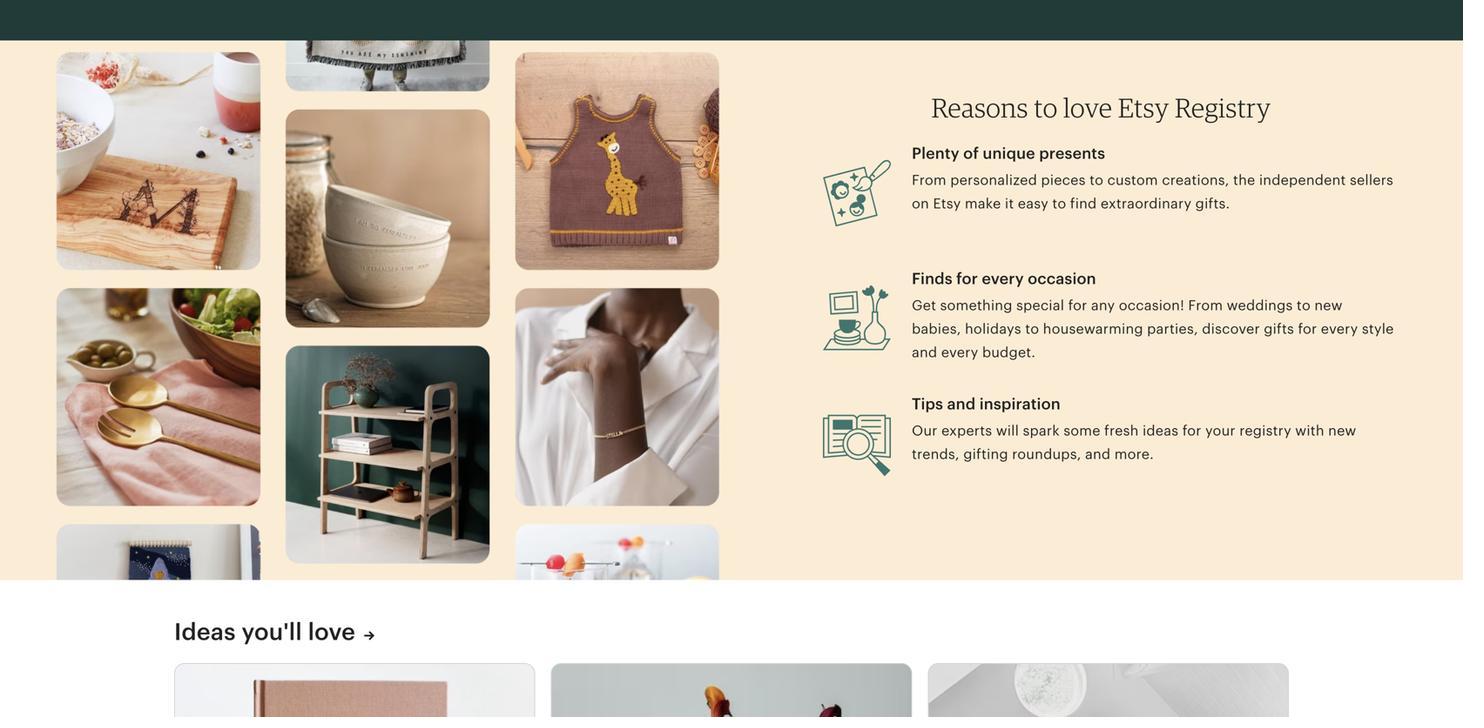Task type: describe. For each thing, give the bounding box(es) containing it.
style
[[1362, 321, 1394, 337]]

from inside get something special for any occasion! from weddings to new babies, holidays to housewarming parties, discover gifts for every style and every budget.
[[1188, 298, 1223, 313]]

pieces
[[1041, 172, 1086, 188]]

personalized
[[950, 172, 1037, 188]]

1 horizontal spatial etsy
[[1118, 92, 1169, 124]]

any
[[1091, 298, 1115, 313]]

love for to
[[1063, 92, 1113, 124]]

tips and inspiration
[[912, 395, 1061, 413]]

sellers
[[1350, 172, 1394, 188]]

custom
[[1107, 172, 1158, 188]]

will
[[996, 423, 1019, 439]]

spark
[[1023, 423, 1060, 439]]

experts
[[941, 423, 992, 439]]

special
[[1016, 298, 1064, 313]]

get something special for any occasion! from weddings to new babies, holidays to housewarming parties, discover gifts for every style and every budget.
[[912, 298, 1394, 361]]

finds
[[912, 270, 953, 288]]

plenty of unique presents
[[912, 144, 1105, 162]]

on
[[912, 196, 929, 212]]

1 horizontal spatial every
[[982, 270, 1024, 288]]

your
[[1205, 423, 1236, 439]]

you'll
[[242, 619, 302, 646]]

gifts
[[1264, 321, 1294, 337]]

occasion!
[[1119, 298, 1185, 313]]

more.
[[1115, 447, 1154, 463]]

finds for every occasion
[[912, 270, 1096, 288]]

etsy inside 'from personalized pieces to custom creations, the independent sellers on etsy make it easy to find extraordinary gifts.'
[[933, 196, 961, 212]]

our experts will spark some fresh ideas for your registry with new trends, gifting roundups, and more.
[[912, 423, 1357, 463]]

ideas
[[1143, 423, 1179, 439]]

trends,
[[912, 447, 960, 463]]

reasons to love etsy registry
[[931, 92, 1271, 124]]

it
[[1005, 196, 1014, 212]]

registry
[[1240, 423, 1292, 439]]

to right weddings
[[1297, 298, 1311, 313]]

and inside our experts will spark some fresh ideas for your registry with new trends, gifting roundups, and more.
[[1085, 447, 1111, 463]]

housewarming
[[1043, 321, 1143, 337]]

gifts.
[[1196, 196, 1230, 212]]

new inside our experts will spark some fresh ideas for your registry with new trends, gifting roundups, and more.
[[1328, 423, 1357, 439]]

roundups,
[[1012, 447, 1081, 463]]

for left any
[[1068, 298, 1087, 313]]

presents
[[1039, 144, 1105, 162]]

creations,
[[1162, 172, 1229, 188]]

the
[[1233, 172, 1255, 188]]

something
[[940, 298, 1013, 313]]

and inside get something special for any occasion! from weddings to new babies, holidays to housewarming parties, discover gifts for every style and every budget.
[[912, 345, 937, 361]]

unique
[[983, 144, 1035, 162]]



Task type: vqa. For each thing, say whether or not it's contained in the screenshot.
can
no



Task type: locate. For each thing, give the bounding box(es) containing it.
every
[[982, 270, 1024, 288], [1321, 321, 1358, 337], [941, 345, 978, 361]]

0 vertical spatial love
[[1063, 92, 1113, 124]]

registry
[[1175, 92, 1271, 124]]

discover
[[1202, 321, 1260, 337]]

love
[[1063, 92, 1113, 124], [308, 619, 355, 646]]

ideas you'll love link
[[174, 617, 374, 648]]

tips
[[912, 395, 943, 413]]

love right you'll at the left of the page
[[308, 619, 355, 646]]

1 vertical spatial etsy
[[933, 196, 961, 212]]

new right with at bottom right
[[1328, 423, 1357, 439]]

0 vertical spatial etsy
[[1118, 92, 1169, 124]]

with
[[1295, 423, 1325, 439]]

to down special
[[1025, 321, 1039, 337]]

for inside our experts will spark some fresh ideas for your registry with new trends, gifting roundups, and more.
[[1183, 423, 1202, 439]]

ideas you'll love
[[174, 619, 355, 646]]

from up discover
[[1188, 298, 1223, 313]]

0 horizontal spatial etsy
[[933, 196, 961, 212]]

for
[[956, 270, 978, 288], [1068, 298, 1087, 313], [1298, 321, 1317, 337], [1183, 423, 1202, 439]]

1 vertical spatial love
[[308, 619, 355, 646]]

easy
[[1018, 196, 1049, 212]]

1 vertical spatial and
[[947, 395, 976, 413]]

to up find on the right top
[[1090, 172, 1104, 188]]

for left the your
[[1183, 423, 1202, 439]]

of
[[963, 144, 979, 162]]

occasion
[[1028, 270, 1096, 288]]

2 vertical spatial every
[[941, 345, 978, 361]]

to down pieces
[[1052, 196, 1066, 212]]

to up presents
[[1034, 92, 1058, 124]]

to
[[1034, 92, 1058, 124], [1090, 172, 1104, 188], [1052, 196, 1066, 212], [1297, 298, 1311, 313], [1025, 321, 1039, 337]]

some
[[1064, 423, 1101, 439]]

etsy
[[1118, 92, 1169, 124], [933, 196, 961, 212]]

from
[[912, 172, 947, 188], [1188, 298, 1223, 313]]

0 vertical spatial new
[[1315, 298, 1343, 313]]

from inside 'from personalized pieces to custom creations, the independent sellers on etsy make it easy to find extraordinary gifts.'
[[912, 172, 947, 188]]

for up something
[[956, 270, 978, 288]]

and down babies,
[[912, 345, 937, 361]]

every left the style
[[1321, 321, 1358, 337]]

1 vertical spatial new
[[1328, 423, 1357, 439]]

gifting
[[963, 447, 1008, 463]]

love up presents
[[1063, 92, 1113, 124]]

ideas
[[174, 619, 236, 646]]

1 horizontal spatial and
[[947, 395, 976, 413]]

get
[[912, 298, 936, 313]]

make
[[965, 196, 1001, 212]]

0 horizontal spatial from
[[912, 172, 947, 188]]

0 horizontal spatial every
[[941, 345, 978, 361]]

inspiration
[[980, 395, 1061, 413]]

1 vertical spatial from
[[1188, 298, 1223, 313]]

0 vertical spatial from
[[912, 172, 947, 188]]

1 horizontal spatial love
[[1063, 92, 1113, 124]]

etsy up custom
[[1118, 92, 1169, 124]]

and up the experts
[[947, 395, 976, 413]]

from up the on
[[912, 172, 947, 188]]

1 horizontal spatial from
[[1188, 298, 1223, 313]]

for right gifts
[[1298, 321, 1317, 337]]

2 vertical spatial and
[[1085, 447, 1111, 463]]

new inside get something special for any occasion! from weddings to new babies, holidays to housewarming parties, discover gifts for every style and every budget.
[[1315, 298, 1343, 313]]

babies,
[[912, 321, 961, 337]]

new
[[1315, 298, 1343, 313], [1328, 423, 1357, 439]]

0 vertical spatial and
[[912, 345, 937, 361]]

1 vertical spatial every
[[1321, 321, 1358, 337]]

2 horizontal spatial every
[[1321, 321, 1358, 337]]

every up something
[[982, 270, 1024, 288]]

plenty
[[912, 144, 960, 162]]

find
[[1070, 196, 1097, 212]]

independent
[[1259, 172, 1346, 188]]

every down babies,
[[941, 345, 978, 361]]

etsy right the on
[[933, 196, 961, 212]]

0 horizontal spatial and
[[912, 345, 937, 361]]

fresh
[[1104, 423, 1139, 439]]

parties,
[[1147, 321, 1198, 337]]

holidays
[[965, 321, 1021, 337]]

love for you'll
[[308, 619, 355, 646]]

our
[[912, 423, 938, 439]]

new right weddings
[[1315, 298, 1343, 313]]

0 vertical spatial every
[[982, 270, 1024, 288]]

extraordinary
[[1101, 196, 1192, 212]]

reasons
[[931, 92, 1028, 124]]

from personalized pieces to custom creations, the independent sellers on etsy make it easy to find extraordinary gifts.
[[912, 172, 1394, 212]]

0 horizontal spatial love
[[308, 619, 355, 646]]

budget.
[[982, 345, 1036, 361]]

2 horizontal spatial and
[[1085, 447, 1111, 463]]

and down some
[[1085, 447, 1111, 463]]

weddings
[[1227, 298, 1293, 313]]

and
[[912, 345, 937, 361], [947, 395, 976, 413], [1085, 447, 1111, 463]]



